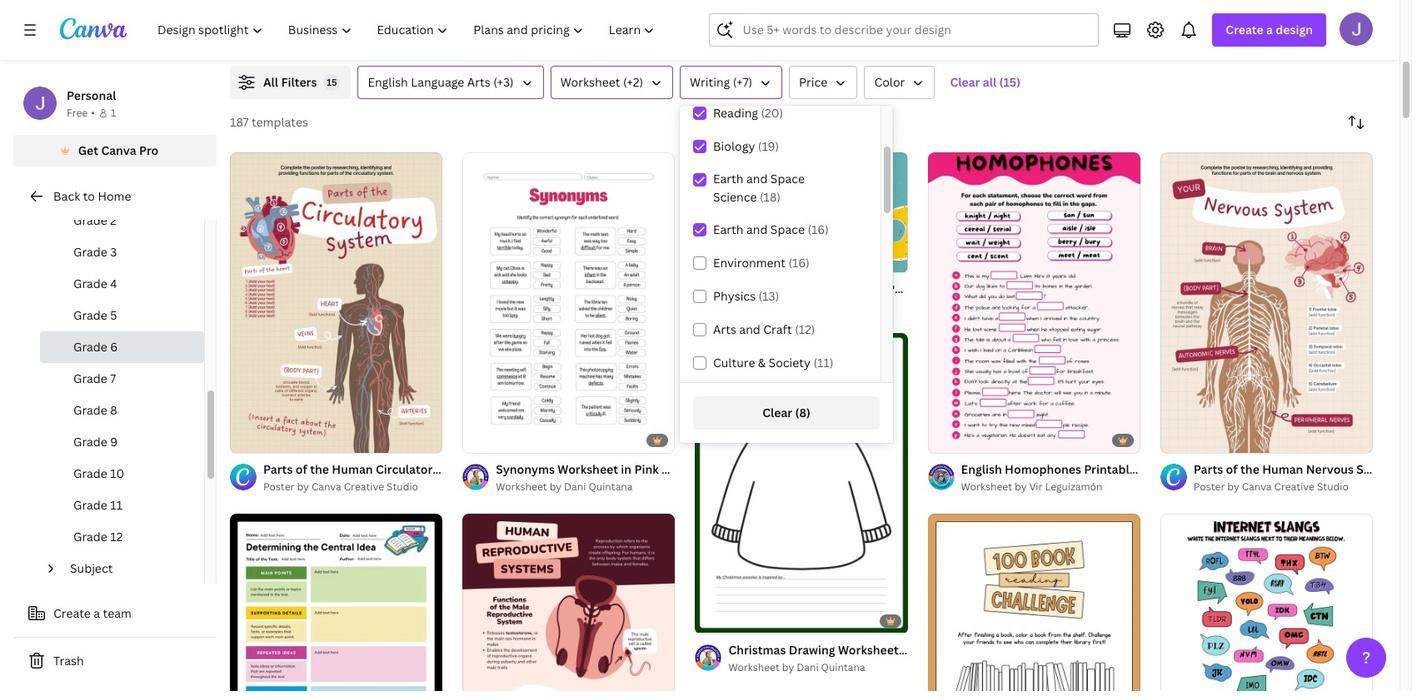 Task type: describe. For each thing, give the bounding box(es) containing it.
all filters
[[263, 74, 317, 90]]

1 for parts of the human circulatory system science poster in light brown rose pink flat graphic style "image"
[[242, 433, 247, 446]]

by inside motion and force lesson by dream bird designs
[[1213, 30, 1225, 44]]

english homophones printable worksheet worksheet by vir leguizamón
[[961, 462, 1200, 494]]

clear all (15)
[[950, 74, 1021, 90]]

poster for parts of the human circulatory system science poster in light brown rose pink flat graphic style "image"
[[263, 480, 295, 494]]

back to home
[[53, 188, 131, 204]]

christmas drawing worksheet in green and red simple style link
[[729, 641, 1072, 660]]

Sort by button
[[1340, 106, 1374, 139]]

of for parts of the human nervous system science poster in pastel pink rose pink flat graphic style image
[[1180, 433, 1189, 446]]

grade 3 link
[[40, 237, 204, 268]]

grade 7
[[73, 371, 116, 387]]

worksheet by dani quintana link for drawing
[[729, 660, 908, 676]]

earth for earth and space science
[[713, 171, 744, 187]]

by inside "synonyms worksheet in pink simple style worksheet by dani quintana"
[[550, 480, 562, 494]]

symbiotic relationships lesson by canva creative studio
[[568, 12, 725, 44]]

the solar system link
[[263, 11, 515, 29]]

(15)
[[1000, 74, 1021, 90]]

lesson by canva creative studio link for symbiotic relationships
[[568, 29, 819, 46]]

studio for the poster by canva creative studio link corresponding to parts of the human circulatory system science poster in light brown rose pink flat graphic style "image"
[[387, 480, 418, 494]]

(+7)
[[733, 74, 753, 90]]

grade 2 link
[[40, 205, 204, 237]]

187 templates
[[230, 114, 308, 130]]

science
[[713, 189, 757, 205]]

1 of 2 for parts of the human circulatory system science poster in light brown rose pink flat graphic style "image"
[[242, 433, 265, 446]]

pink
[[635, 462, 659, 478]]

templates
[[252, 114, 308, 130]]

green
[[915, 642, 950, 658]]

all
[[983, 74, 997, 90]]

1 of 2 link for parts of the human nervous system science poster in pastel pink rose pink flat graphic style image the poster by canva creative studio link
[[1161, 153, 1374, 453]]

drawing
[[789, 642, 836, 658]]

by inside the solar system lesson by canva creative studio
[[300, 30, 312, 44]]

9
[[110, 434, 118, 450]]

all
[[263, 74, 278, 90]]

lesson for bacteria
[[872, 30, 906, 44]]

viruses
[[947, 12, 988, 28]]

designs
[[1284, 30, 1322, 44]]

symbiotic relationships link
[[568, 11, 819, 29]]

pro
[[139, 143, 159, 158]]

grade 5
[[73, 308, 117, 323]]

functions of the human reproductive systems science poster in maroon light pink flat graphic style image
[[463, 514, 675, 692]]

6
[[110, 339, 118, 355]]

bacteria and viruses lesson by ljr edu resources
[[872, 12, 1014, 44]]

grade for grade 3
[[73, 244, 107, 260]]

and for motion and force lesson by dream bird designs
[[1220, 12, 1242, 28]]

grade 9 link
[[40, 427, 204, 458]]

1 of 2 for parts of the human nervous system science poster in pastel pink rose pink flat graphic style image
[[1173, 433, 1196, 446]]

parts of the human nervous system science poster in pastel pink rose pink flat graphic style image
[[1161, 153, 1374, 453]]

grade for grade 12
[[73, 529, 107, 545]]

lesson inside symbiotic relationships lesson by canva creative studio
[[568, 30, 602, 44]]

bacteria and viruses link
[[872, 11, 1123, 29]]

space for (16)
[[771, 222, 805, 238]]

writing (+7)
[[690, 74, 753, 90]]

synonyms worksheet in pink simple style worksheet by dani quintana
[[496, 462, 733, 494]]

11
[[110, 498, 123, 513]]

and for earth and space science
[[747, 171, 768, 187]]

personal
[[67, 88, 116, 103]]

grade 3
[[73, 244, 117, 260]]

earth and space science
[[713, 171, 805, 205]]

free •
[[67, 106, 95, 120]]

symbiotic
[[568, 12, 625, 28]]

motion and force lesson by dream bird designs
[[1177, 12, 1322, 44]]

grade 9
[[73, 434, 118, 450]]

culture
[[713, 355, 755, 371]]

simple inside christmas drawing worksheet in green and red simple style worksheet by dani quintana
[[1001, 642, 1040, 658]]

15
[[327, 76, 337, 88]]

grade for grade 6
[[73, 339, 107, 355]]

solar
[[287, 12, 317, 28]]

(12)
[[795, 322, 815, 338]]

create a design button
[[1213, 13, 1327, 47]]

dani inside christmas drawing worksheet in green and red simple style worksheet by dani quintana
[[797, 661, 819, 675]]

worksheet left 'vir'
[[961, 480, 1013, 494]]

clear for clear (8)
[[763, 405, 793, 421]]

0 horizontal spatial 1
[[111, 106, 116, 120]]

worksheet down christmas
[[729, 661, 780, 675]]

and for earth and space (16)
[[747, 222, 768, 238]]

(+3)
[[494, 74, 514, 90]]

edu
[[943, 30, 962, 44]]

in inside christmas drawing worksheet in green and red simple style worksheet by dani quintana
[[902, 642, 912, 658]]

create a team
[[53, 606, 132, 622]]

space for science
[[771, 171, 805, 187]]

biology (19)
[[713, 138, 779, 154]]

by inside symbiotic relationships lesson by canva creative studio
[[604, 30, 616, 44]]

worksheet (+2)
[[561, 74, 643, 90]]

worksheet down synonyms
[[496, 480, 547, 494]]

vir
[[1030, 480, 1043, 494]]

8
[[110, 403, 117, 418]]

and for arts and craft (12)
[[740, 322, 761, 338]]

arts and craft (12)
[[713, 322, 815, 338]]

clear for clear all (15)
[[950, 74, 981, 90]]

design
[[1276, 22, 1314, 38]]

(19)
[[758, 138, 779, 154]]

grade for grade 2
[[73, 213, 107, 228]]

earth and space (16)
[[713, 222, 829, 238]]

poster by canva creative studio link for parts of the human circulatory system science poster in light brown rose pink flat graphic style "image"
[[263, 479, 443, 496]]

1 vertical spatial (16)
[[789, 255, 810, 271]]

poster by canva creative studio for the poster by canva creative studio link corresponding to parts of the human circulatory system science poster in light brown rose pink flat graphic style "image"
[[263, 480, 418, 494]]

subject
[[70, 561, 113, 577]]

environment
[[713, 255, 786, 271]]

studio for the middle the poster by canva creative studio link
[[852, 299, 884, 313]]

grade for grade 10
[[73, 466, 107, 482]]

grade 8
[[73, 403, 117, 418]]

dani inside "synonyms worksheet in pink simple style worksheet by dani quintana"
[[564, 480, 586, 494]]

grade 5 link
[[40, 300, 204, 332]]

filters
[[281, 74, 317, 90]]

leguizamón
[[1045, 480, 1103, 494]]

grade 12 link
[[40, 522, 204, 553]]

red
[[977, 642, 999, 658]]

grade for grade 4
[[73, 276, 107, 292]]

canva inside the solar system lesson by canva creative studio
[[314, 30, 344, 44]]

lesson by ljr edu resources link
[[872, 29, 1123, 46]]

studio inside symbiotic relationships lesson by canva creative studio
[[694, 30, 725, 44]]

•
[[91, 106, 95, 120]]

lesson by canva creative studio link for the solar system
[[263, 29, 515, 46]]

canva inside symbiotic relationships lesson by canva creative studio
[[619, 30, 648, 44]]

reading
[[713, 105, 758, 121]]



Task type: vqa. For each thing, say whether or not it's contained in the screenshot.


Task type: locate. For each thing, give the bounding box(es) containing it.
create inside dropdown button
[[1226, 22, 1264, 38]]

by inside english homophones printable worksheet worksheet by vir leguizamón
[[1015, 480, 1027, 494]]

1 horizontal spatial create
[[1226, 22, 1264, 38]]

worksheet by dani quintana link for worksheet
[[496, 479, 675, 496]]

10 grade from the top
[[73, 498, 107, 513]]

in left 'green' at the bottom right of page
[[902, 642, 912, 658]]

dream
[[1227, 30, 1260, 44]]

christmas drawing worksheet in green and red simple style image
[[695, 333, 908, 634]]

1 vertical spatial english
[[961, 462, 1002, 478]]

synonyms
[[496, 462, 555, 478]]

lesson inside motion and force lesson by dream bird designs
[[1177, 30, 1211, 44]]

0 vertical spatial in
[[621, 462, 632, 478]]

and up environment (16) at the right of page
[[747, 222, 768, 238]]

grade left 8
[[73, 403, 107, 418]]

writing
[[690, 74, 730, 90]]

0 vertical spatial a
[[1267, 22, 1273, 38]]

0 horizontal spatial create
[[53, 606, 91, 622]]

1 horizontal spatial worksheet by dani quintana link
[[729, 660, 908, 676]]

system
[[319, 12, 361, 28]]

4
[[110, 276, 117, 292]]

1 1 of 2 from the left
[[242, 433, 265, 446]]

1 vertical spatial a
[[94, 606, 100, 622]]

worksheet by dani quintana link down drawing
[[729, 660, 908, 676]]

lesson down bacteria
[[872, 30, 906, 44]]

0 vertical spatial clear
[[950, 74, 981, 90]]

style inside "synonyms worksheet in pink simple style worksheet by dani quintana"
[[704, 462, 733, 478]]

1 lesson by canva creative studio link from the left
[[263, 29, 515, 46]]

11 grade from the top
[[73, 529, 107, 545]]

1 horizontal spatial 1
[[242, 433, 247, 446]]

0 vertical spatial worksheet by dani quintana link
[[496, 479, 675, 496]]

arts up culture
[[713, 322, 737, 338]]

1 vertical spatial space
[[771, 222, 805, 238]]

and for bacteria and viruses lesson by ljr edu resources
[[923, 12, 944, 28]]

lesson for the
[[263, 30, 297, 44]]

2 inside grade 2 link
[[110, 213, 117, 228]]

relationships
[[628, 12, 705, 28]]

dani down drawing
[[797, 661, 819, 675]]

space inside earth and space science
[[771, 171, 805, 187]]

0 vertical spatial dani
[[564, 480, 586, 494]]

0 vertical spatial create
[[1226, 22, 1264, 38]]

clear all (15) button
[[942, 66, 1029, 99]]

0 horizontal spatial in
[[621, 462, 632, 478]]

get
[[78, 143, 98, 158]]

0 horizontal spatial worksheet by dani quintana link
[[496, 479, 675, 496]]

1 lesson from the left
[[263, 30, 297, 44]]

create a design
[[1226, 22, 1314, 38]]

writing (+7) button
[[680, 66, 783, 99]]

earth up science
[[713, 171, 744, 187]]

0 horizontal spatial poster by canva creative studio link
[[263, 479, 443, 496]]

1 horizontal spatial of
[[1180, 433, 1189, 446]]

1 for parts of the human nervous system science poster in pastel pink rose pink flat graphic style image
[[1173, 433, 1177, 446]]

0 vertical spatial quintana
[[589, 480, 633, 494]]

1 vertical spatial quintana
[[821, 661, 866, 675]]

1 vertical spatial dani
[[797, 661, 819, 675]]

price
[[799, 74, 828, 90]]

force
[[1245, 12, 1276, 28]]

and up dream
[[1220, 12, 1242, 28]]

1 vertical spatial earth
[[713, 222, 744, 238]]

2 lesson by canva creative studio link from the left
[[568, 29, 819, 46]]

studio
[[389, 30, 421, 44], [694, 30, 725, 44], [852, 299, 884, 313], [387, 480, 418, 494], [1318, 480, 1349, 494]]

motion and force image
[[1143, 0, 1413, 4]]

grade inside "link"
[[73, 529, 107, 545]]

0 horizontal spatial lesson by canva creative studio link
[[263, 29, 515, 46]]

1 vertical spatial clear
[[763, 405, 793, 421]]

create for create a design
[[1226, 22, 1264, 38]]

poster by canva creative studio for parts of the human nervous system science poster in pastel pink rose pink flat graphic style image the poster by canva creative studio link
[[1194, 480, 1349, 494]]

grade for grade 5
[[73, 308, 107, 323]]

12
[[110, 529, 123, 545]]

0 horizontal spatial style
[[704, 462, 733, 478]]

1 of from the left
[[249, 433, 258, 446]]

grade for grade 11
[[73, 498, 107, 513]]

poster for parts of the human nervous system science poster in pastel pink rose pink flat graphic style image
[[1194, 480, 1226, 494]]

a for team
[[94, 606, 100, 622]]

canva inside button
[[101, 143, 136, 158]]

0 vertical spatial arts
[[467, 74, 491, 90]]

english homophones printable worksheet link
[[961, 461, 1200, 479]]

synonyms worksheet in pink simple style link
[[496, 461, 733, 479]]

1 horizontal spatial quintana
[[821, 661, 866, 675]]

top level navigation element
[[147, 13, 670, 47]]

synonyms worksheet in pink simple style image
[[463, 153, 675, 453]]

the solar system lesson by canva creative studio
[[263, 12, 421, 44]]

2 horizontal spatial poster by canva creative studio link
[[1194, 479, 1374, 496]]

1 horizontal spatial english
[[961, 462, 1002, 478]]

6 grade from the top
[[73, 371, 107, 387]]

0 horizontal spatial arts
[[467, 74, 491, 90]]

back
[[53, 188, 80, 204]]

grade left 5
[[73, 308, 107, 323]]

simple right pink
[[662, 462, 701, 478]]

1 horizontal spatial poster by canva creative studio
[[729, 299, 884, 313]]

society
[[769, 355, 811, 371]]

poster by canva creative studio for the middle the poster by canva creative studio link
[[729, 299, 884, 313]]

clear inside button
[[950, 74, 981, 90]]

worksheet
[[561, 74, 620, 90], [558, 462, 618, 478], [1140, 462, 1200, 478], [496, 480, 547, 494], [961, 480, 1013, 494], [838, 642, 899, 658], [729, 661, 780, 675]]

free
[[67, 106, 88, 120]]

worksheet right printable
[[1140, 462, 1200, 478]]

space down (18)
[[771, 222, 805, 238]]

worksheet left pink
[[558, 462, 618, 478]]

simple right red
[[1001, 642, 1040, 658]]

1 horizontal spatial 1 of 2 link
[[1161, 153, 1374, 453]]

0 horizontal spatial poster by canva creative studio
[[263, 480, 418, 494]]

lesson inside the solar system lesson by canva creative studio
[[263, 30, 297, 44]]

grade left 12
[[73, 529, 107, 545]]

grade left 11
[[73, 498, 107, 513]]

0 horizontal spatial simple
[[662, 462, 701, 478]]

creative inside symbiotic relationships lesson by canva creative studio
[[651, 30, 691, 44]]

and inside motion and force lesson by dream bird designs
[[1220, 12, 1242, 28]]

poster by canva creative studio link for parts of the human nervous system science poster in pastel pink rose pink flat graphic style image
[[1194, 479, 1374, 496]]

1 horizontal spatial simple
[[1001, 642, 1040, 658]]

1 of 2 link
[[230, 153, 443, 453], [1161, 153, 1374, 453]]

grade 4 link
[[40, 268, 204, 300]]

color button
[[865, 66, 935, 99]]

in inside "synonyms worksheet in pink simple style worksheet by dani quintana"
[[621, 462, 632, 478]]

187
[[230, 114, 249, 130]]

Search search field
[[743, 14, 1089, 46]]

4 grade from the top
[[73, 308, 107, 323]]

earth for earth and space (16)
[[713, 222, 744, 238]]

1 horizontal spatial clear
[[950, 74, 981, 90]]

motion
[[1177, 12, 1218, 28]]

lesson inside bacteria and viruses lesson by ljr edu resources
[[872, 30, 906, 44]]

quintana inside "synonyms worksheet in pink simple style worksheet by dani quintana"
[[589, 480, 633, 494]]

1 horizontal spatial 1 of 2
[[1173, 433, 1196, 446]]

worksheet (+2) button
[[551, 66, 673, 99]]

ljr
[[923, 30, 941, 44]]

of for parts of the human circulatory system science poster in light brown rose pink flat graphic style "image"
[[249, 433, 258, 446]]

simple
[[662, 462, 701, 478], [1001, 642, 1040, 658]]

lesson for motion
[[1177, 30, 1211, 44]]

0 horizontal spatial quintana
[[589, 480, 633, 494]]

by inside christmas drawing worksheet in green and red simple style worksheet by dani quintana
[[783, 661, 795, 675]]

a inside dropdown button
[[1267, 22, 1273, 38]]

lesson down symbiotic
[[568, 30, 602, 44]]

2 1 of 2 from the left
[[1173, 433, 1196, 446]]

english left language
[[368, 74, 408, 90]]

1 horizontal spatial poster by canva creative studio link
[[729, 298, 908, 315]]

1 vertical spatial simple
[[1001, 642, 1040, 658]]

0 vertical spatial style
[[704, 462, 733, 478]]

earth down science
[[713, 222, 744, 238]]

and left red
[[952, 642, 974, 658]]

1 grade from the top
[[73, 213, 107, 228]]

grade left 4
[[73, 276, 107, 292]]

reading (20)
[[713, 105, 784, 121]]

1 horizontal spatial poster
[[729, 299, 760, 313]]

english left homophones
[[961, 462, 1002, 478]]

price button
[[789, 66, 858, 99]]

english for english language arts (+3)
[[368, 74, 408, 90]]

(16)
[[808, 222, 829, 238], [789, 255, 810, 271]]

style
[[704, 462, 733, 478], [1043, 642, 1072, 658]]

0 horizontal spatial poster
[[263, 480, 295, 494]]

and up (18)
[[747, 171, 768, 187]]

motion and force link
[[1177, 11, 1413, 29]]

2 space from the top
[[771, 222, 805, 238]]

1 vertical spatial worksheet by dani quintana link
[[729, 660, 908, 676]]

english inside english homophones printable worksheet worksheet by vir leguizamón
[[961, 462, 1002, 478]]

parts of the human circulatory system science poster in light brown rose pink flat graphic style image
[[230, 153, 443, 453]]

0 horizontal spatial 2
[[110, 213, 117, 228]]

3
[[110, 244, 117, 260]]

worksheet by dani quintana link down synonyms
[[496, 479, 675, 496]]

(+2)
[[623, 74, 643, 90]]

quintana down the synonyms worksheet in pink simple style link
[[589, 480, 633, 494]]

dani down the synonyms worksheet in pink simple style link
[[564, 480, 586, 494]]

10
[[110, 466, 124, 482]]

space up (18)
[[771, 171, 805, 187]]

grade for grade 9
[[73, 434, 107, 450]]

style inside christmas drawing worksheet in green and red simple style worksheet by dani quintana
[[1043, 642, 1072, 658]]

1 vertical spatial style
[[1043, 642, 1072, 658]]

2 1 of 2 link from the left
[[1161, 153, 1374, 453]]

and inside bacteria and viruses lesson by ljr edu resources
[[923, 12, 944, 28]]

homophones
[[1005, 462, 1082, 478]]

0 horizontal spatial 1 of 2
[[242, 433, 265, 446]]

1 horizontal spatial lesson by canva creative studio link
[[568, 29, 819, 46]]

grade 6
[[73, 339, 118, 355]]

5 grade from the top
[[73, 339, 107, 355]]

7 grade from the top
[[73, 403, 107, 418]]

subject button
[[63, 553, 194, 585]]

2 earth from the top
[[713, 222, 744, 238]]

worksheet right drawing
[[838, 642, 899, 658]]

english
[[368, 74, 408, 90], [961, 462, 1002, 478]]

1 vertical spatial arts
[[713, 322, 737, 338]]

quintana inside christmas drawing worksheet in green and red simple style worksheet by dani quintana
[[821, 661, 866, 675]]

style right red
[[1043, 642, 1072, 658]]

100, 75, 50 and 25 book reading challenge english education worksheet in brown and cream fun sketch style image
[[928, 514, 1141, 692]]

back to home link
[[13, 180, 217, 213]]

lesson down 'motion' on the right of the page
[[1177, 30, 1211, 44]]

2 horizontal spatial poster by canva creative studio
[[1194, 480, 1349, 494]]

0 horizontal spatial english
[[368, 74, 408, 90]]

by inside bacteria and viruses lesson by ljr edu resources
[[909, 30, 921, 44]]

english for english homophones printable worksheet worksheet by vir leguizamón
[[961, 462, 1002, 478]]

grade left the 9
[[73, 434, 107, 450]]

clear inside button
[[763, 405, 793, 421]]

2 grade from the top
[[73, 244, 107, 260]]

grade 8 link
[[40, 395, 204, 427]]

arts
[[467, 74, 491, 90], [713, 322, 737, 338]]

and up 'ljr'
[[923, 12, 944, 28]]

(13)
[[759, 288, 779, 304]]

grade left 10
[[73, 466, 107, 482]]

english inside button
[[368, 74, 408, 90]]

1 vertical spatial create
[[53, 606, 91, 622]]

jacob simon image
[[1340, 13, 1374, 46]]

create inside button
[[53, 606, 91, 622]]

1 horizontal spatial dani
[[797, 661, 819, 675]]

get canva pro
[[78, 143, 159, 158]]

lesson by canva creative studio link down 'relationships'
[[568, 29, 819, 46]]

grade 11
[[73, 498, 123, 513]]

internet slangs printable worksheet image
[[1161, 514, 1374, 692]]

in
[[621, 462, 632, 478], [902, 642, 912, 658]]

physics (13)
[[713, 288, 779, 304]]

english language arts (+3)
[[368, 74, 514, 90]]

0 horizontal spatial clear
[[763, 405, 793, 421]]

lesson by canva creative studio link
[[263, 29, 515, 46], [568, 29, 819, 46]]

grade for grade 8
[[73, 403, 107, 418]]

worksheet left (+2)
[[561, 74, 620, 90]]

&
[[758, 355, 766, 371]]

0 vertical spatial simple
[[662, 462, 701, 478]]

studio for parts of the human nervous system science poster in pastel pink rose pink flat graphic style image the poster by canva creative studio link
[[1318, 480, 1349, 494]]

0 vertical spatial english
[[368, 74, 408, 90]]

1 earth from the top
[[713, 171, 744, 187]]

None search field
[[710, 13, 1100, 47]]

clear left the all
[[950, 74, 981, 90]]

grade down to
[[73, 213, 107, 228]]

grade 2
[[73, 213, 117, 228]]

(16) down "earth and space (16)"
[[789, 255, 810, 271]]

2 for parts of the human circulatory system science poster in light brown rose pink flat graphic style "image"
[[260, 433, 265, 446]]

and inside christmas drawing worksheet in green and red simple style worksheet by dani quintana
[[952, 642, 974, 658]]

printable
[[1084, 462, 1137, 478]]

canva
[[314, 30, 344, 44], [619, 30, 648, 44], [101, 143, 136, 158], [777, 299, 807, 313], [312, 480, 342, 494], [1242, 480, 1272, 494]]

dani
[[564, 480, 586, 494], [797, 661, 819, 675]]

8 grade from the top
[[73, 434, 107, 450]]

7
[[110, 371, 116, 387]]

worksheet inside button
[[561, 74, 620, 90]]

in left pink
[[621, 462, 632, 478]]

style right pink
[[704, 462, 733, 478]]

1 horizontal spatial in
[[902, 642, 912, 658]]

to
[[83, 188, 95, 204]]

0 horizontal spatial a
[[94, 606, 100, 622]]

grade 12
[[73, 529, 123, 545]]

a for design
[[1267, 22, 1273, 38]]

(16) up environment (16) at the right of page
[[808, 222, 829, 238]]

lesson down the
[[263, 30, 297, 44]]

a inside button
[[94, 606, 100, 622]]

2 lesson from the left
[[568, 30, 602, 44]]

quintana
[[589, 480, 633, 494], [821, 661, 866, 675]]

a
[[1267, 22, 1273, 38], [94, 606, 100, 622]]

lesson by dream bird designs link
[[1177, 29, 1413, 46]]

bird
[[1262, 30, 1282, 44]]

grade left "3"
[[73, 244, 107, 260]]

physics
[[713, 288, 756, 304]]

grade for grade 7
[[73, 371, 107, 387]]

3 lesson from the left
[[872, 30, 906, 44]]

team
[[103, 606, 132, 622]]

4 lesson from the left
[[1177, 30, 1211, 44]]

2 for parts of the human nervous system science poster in pastel pink rose pink flat graphic style image
[[1191, 433, 1196, 446]]

2 horizontal spatial 2
[[1191, 433, 1196, 446]]

worksheet by vir leguizamón link
[[961, 479, 1141, 496]]

1 of 2
[[242, 433, 265, 446], [1173, 433, 1196, 446]]

worksheet by dani quintana link
[[496, 479, 675, 496], [729, 660, 908, 676]]

biology
[[713, 138, 755, 154]]

color
[[875, 74, 905, 90]]

0 horizontal spatial of
[[249, 433, 258, 446]]

grade 7 link
[[40, 363, 204, 395]]

9 grade from the top
[[73, 466, 107, 482]]

1 1 of 2 link from the left
[[230, 153, 443, 453]]

1 horizontal spatial 2
[[260, 433, 265, 446]]

and left craft
[[740, 322, 761, 338]]

0 vertical spatial (16)
[[808, 222, 829, 238]]

english language arts determining central idea digital worksheet in colorful grid style image
[[230, 514, 443, 692]]

1 horizontal spatial arts
[[713, 322, 737, 338]]

creative inside the solar system lesson by canva creative studio
[[346, 30, 387, 44]]

0 horizontal spatial dani
[[564, 480, 586, 494]]

earth inside earth and space science
[[713, 171, 744, 187]]

quintana down drawing
[[821, 661, 866, 675]]

(20)
[[761, 105, 784, 121]]

grade left 6 at left
[[73, 339, 107, 355]]

english homophones printable worksheet image
[[928, 153, 1141, 453]]

0 vertical spatial space
[[771, 171, 805, 187]]

2 horizontal spatial poster
[[1194, 480, 1226, 494]]

the
[[263, 12, 284, 28]]

arts inside button
[[467, 74, 491, 90]]

clear left (8)
[[763, 405, 793, 421]]

and inside earth and space science
[[747, 171, 768, 187]]

1 horizontal spatial style
[[1043, 642, 1072, 658]]

studio inside the solar system lesson by canva creative studio
[[389, 30, 421, 44]]

2 of from the left
[[1180, 433, 1189, 446]]

1 of 2 link for the poster by canva creative studio link corresponding to parts of the human circulatory system science poster in light brown rose pink flat graphic style "image"
[[230, 153, 443, 453]]

1 horizontal spatial a
[[1267, 22, 1273, 38]]

0 horizontal spatial 1 of 2 link
[[230, 153, 443, 453]]

grade left 7
[[73, 371, 107, 387]]

lesson by canva creative studio link down system
[[263, 29, 515, 46]]

arts left (+3)
[[467, 74, 491, 90]]

15 filter options selected element
[[324, 74, 340, 91]]

create a team button
[[13, 598, 217, 631]]

0 vertical spatial earth
[[713, 171, 744, 187]]

2 horizontal spatial 1
[[1173, 433, 1177, 446]]

3 grade from the top
[[73, 276, 107, 292]]

5
[[110, 308, 117, 323]]

1 space from the top
[[771, 171, 805, 187]]

create for create a team
[[53, 606, 91, 622]]

simple inside "synonyms worksheet in pink simple style worksheet by dani quintana"
[[662, 462, 701, 478]]

clear
[[950, 74, 981, 90], [763, 405, 793, 421]]

1 vertical spatial in
[[902, 642, 912, 658]]

english language arts (+3) button
[[358, 66, 544, 99]]



